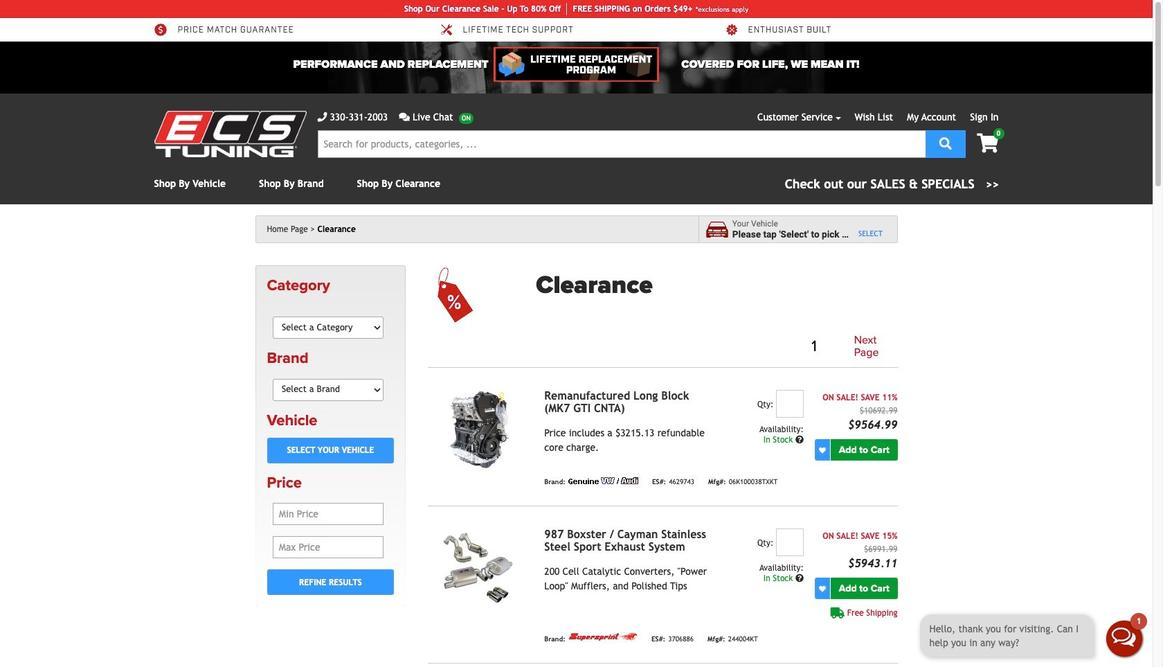 Task type: describe. For each thing, give the bounding box(es) containing it.
Max Price number field
[[273, 536, 384, 559]]

es#3706886 - 244004kt - 987 boxster / cayman stainless steel sport exhaust system - 200 cell catalytic converters, "power loop" mufflers, and polished tips - supersprint - porsche image
[[428, 529, 534, 608]]

es#4629743 - 06k100038txkt - remanufactured long block (mk7 gti cnta) - price includes a $3215.13 refundable core charge. - genuine volkswagen audi - volkswagen image
[[428, 390, 534, 469]]

Min Price number field
[[273, 503, 384, 525]]

phone image
[[318, 112, 327, 122]]



Task type: vqa. For each thing, say whether or not it's contained in the screenshot.
Add to Wish List Icon associated with Genuine Volkswagen Audi - Corporate Logo question circle 'image'
yes



Task type: locate. For each thing, give the bounding box(es) containing it.
shopping cart image
[[978, 134, 999, 153]]

question circle image
[[796, 436, 804, 444]]

question circle image
[[796, 575, 804, 583]]

lifetime replacement program banner image
[[494, 47, 659, 82]]

genuine volkswagen audi - corporate logo image
[[569, 478, 639, 484]]

search image
[[940, 137, 953, 149]]

ecs tuning image
[[154, 111, 307, 157]]

add to wish list image
[[820, 447, 827, 454]]

None number field
[[777, 390, 804, 418], [777, 529, 804, 557], [777, 390, 804, 418], [777, 529, 804, 557]]

add to wish list image
[[820, 585, 827, 592]]

paginated product list navigation navigation
[[536, 332, 898, 362]]

Search text field
[[318, 130, 926, 158]]

supersprint - corporate logo image
[[569, 633, 638, 642]]

comments image
[[399, 112, 410, 122]]



